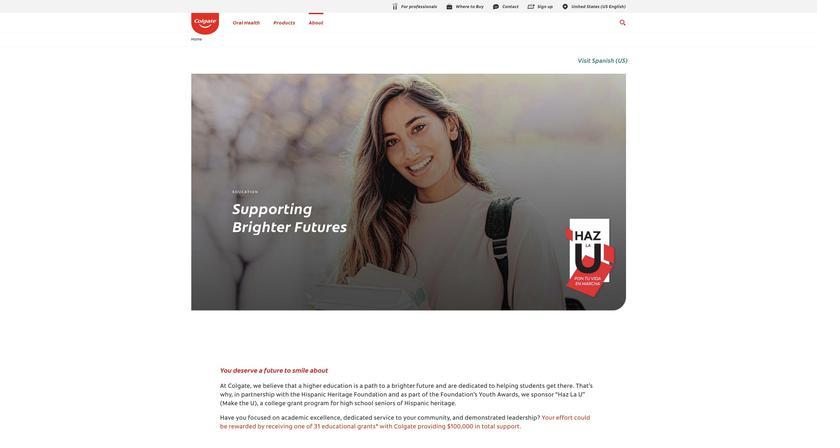 Task type: describe. For each thing, give the bounding box(es) containing it.
service
[[374, 416, 394, 422]]

program
[[304, 401, 329, 407]]

31
[[314, 424, 320, 430]]

sponsor
[[531, 393, 554, 398]]

$100,000
[[447, 424, 473, 430]]

brighter
[[392, 384, 415, 390]]

grants*
[[357, 424, 378, 430]]

for
[[331, 401, 339, 407]]

1 vertical spatial we
[[521, 393, 530, 398]]

foundation's
[[440, 393, 477, 398]]

dedicated inside at colgate, we believe that a higher education is a path to a brighter future and are dedicated to helping students get there. that's why, in partnership with the hispanic heritage foundation and as part of the foundation's youth awards, we sponsor "haz la u" (make the u), a college grant program for high school seniors of hispanic heritage.
[[459, 384, 488, 390]]

community,
[[418, 416, 451, 422]]

contact icon image
[[492, 3, 500, 10]]

with inside your effort could be rewarded by receiving one of 31 educational grants* with colgate providing $100,000 in total support.
[[380, 424, 393, 430]]

could
[[574, 416, 590, 422]]

2 horizontal spatial of
[[422, 393, 428, 398]]

foundation
[[354, 393, 387, 398]]

education
[[232, 191, 258, 194]]

there.
[[558, 384, 574, 390]]

a right that
[[298, 384, 302, 390]]

for professionals icon image
[[391, 3, 399, 11]]

visit spanish (us) link
[[570, 53, 636, 68]]

0 horizontal spatial the
[[239, 401, 249, 407]]

smile
[[292, 366, 309, 374]]

about
[[310, 366, 328, 374]]

colgate
[[394, 424, 416, 430]]

awards,
[[497, 393, 520, 398]]

as
[[401, 393, 407, 398]]

excellence,
[[310, 416, 342, 422]]

home link
[[187, 36, 206, 42]]

educational
[[322, 424, 356, 430]]

partnership
[[241, 393, 275, 398]]

that
[[285, 384, 297, 390]]

spanish
[[592, 56, 614, 64]]

your
[[542, 416, 555, 422]]

about
[[309, 19, 323, 26]]

at
[[220, 384, 226, 390]]

a right u),
[[260, 401, 263, 407]]

location icon image
[[561, 3, 569, 10]]

home
[[191, 36, 202, 42]]

youth
[[479, 393, 496, 398]]

focused
[[248, 416, 271, 422]]

a right deserve
[[259, 366, 263, 374]]

oral
[[233, 19, 243, 26]]

visit spanish (us)
[[578, 56, 628, 64]]

1 horizontal spatial hispanic
[[404, 401, 429, 407]]

path
[[364, 384, 378, 390]]

to left smile
[[284, 366, 291, 374]]

you
[[236, 416, 246, 422]]

deserve
[[233, 366, 257, 374]]

make the u hero banner image
[[191, 74, 626, 311]]

is
[[354, 384, 358, 390]]

"haz
[[555, 393, 569, 398]]

in inside your effort could be rewarded by receiving one of 31 educational grants* with colgate providing $100,000 in total support.
[[475, 424, 480, 430]]

you
[[220, 366, 232, 374]]

are
[[448, 384, 457, 390]]

0 horizontal spatial and
[[389, 393, 399, 398]]

support.
[[497, 424, 521, 430]]

demonstrated
[[465, 416, 506, 422]]

of inside your effort could be rewarded by receiving one of 31 educational grants* with colgate providing $100,000 in total support.
[[306, 424, 313, 430]]

colgate® logo image
[[191, 13, 219, 35]]



Task type: locate. For each thing, give the bounding box(es) containing it.
1 horizontal spatial dedicated
[[459, 384, 488, 390]]

0 vertical spatial in
[[234, 393, 240, 398]]

0 horizontal spatial in
[[234, 393, 240, 398]]

1 horizontal spatial we
[[521, 393, 530, 398]]

part
[[408, 393, 420, 398]]

0 vertical spatial dedicated
[[459, 384, 488, 390]]

the left u),
[[239, 401, 249, 407]]

the up grant
[[290, 393, 300, 398]]

higher
[[303, 384, 322, 390]]

0 horizontal spatial we
[[253, 384, 261, 390]]

u),
[[250, 401, 258, 407]]

in down colgate,
[[234, 393, 240, 398]]

grant
[[287, 401, 303, 407]]

total
[[482, 424, 495, 430]]

2 horizontal spatial the
[[429, 393, 439, 398]]

future inside at colgate, we believe that a higher education is a path to a brighter future and are dedicated to helping students get there. that's why, in partnership with the hispanic heritage foundation and as part of the foundation's youth awards, we sponsor "haz la u" (make the u), a college grant program for high school seniors of hispanic heritage.
[[416, 384, 434, 390]]

0 vertical spatial and
[[436, 384, 447, 390]]

visit
[[578, 56, 591, 64]]

0 vertical spatial of
[[422, 393, 428, 398]]

0 horizontal spatial of
[[306, 424, 313, 430]]

products button
[[274, 19, 295, 26]]

providing
[[418, 424, 446, 430]]

with down service
[[380, 424, 393, 430]]

1 vertical spatial and
[[389, 393, 399, 398]]

be
[[220, 424, 227, 430]]

the up heritage. at the right bottom of page
[[429, 393, 439, 398]]

dedicated up "grants*"
[[343, 416, 372, 422]]

of right part
[[422, 393, 428, 398]]

heritage
[[328, 393, 353, 398]]

with up college
[[276, 393, 289, 398]]

health
[[244, 19, 260, 26]]

0 horizontal spatial hispanic
[[301, 393, 326, 398]]

1 vertical spatial with
[[380, 424, 393, 430]]

in
[[234, 393, 240, 398], [475, 424, 480, 430]]

0 vertical spatial with
[[276, 393, 289, 398]]

by
[[258, 424, 265, 430]]

hispanic down part
[[404, 401, 429, 407]]

1 horizontal spatial and
[[436, 384, 447, 390]]

we
[[253, 384, 261, 390], [521, 393, 530, 398]]

with
[[276, 393, 289, 398], [380, 424, 393, 430]]

future up the believe
[[264, 366, 283, 374]]

have
[[220, 416, 234, 422]]

the
[[290, 393, 300, 398], [429, 393, 439, 398], [239, 401, 249, 407]]

with inside at colgate, we believe that a higher education is a path to a brighter future and are dedicated to helping students get there. that's why, in partnership with the hispanic heritage foundation and as part of the foundation's youth awards, we sponsor "haz la u" (make the u), a college grant program for high school seniors of hispanic heritage.
[[276, 393, 289, 398]]

supporting
[[232, 198, 312, 218]]

receiving
[[266, 424, 293, 430]]

education
[[323, 384, 352, 390]]

and left are
[[436, 384, 447, 390]]

2 vertical spatial and
[[453, 416, 463, 422]]

1 vertical spatial dedicated
[[343, 416, 372, 422]]

and
[[436, 384, 447, 390], [389, 393, 399, 398], [453, 416, 463, 422]]

2 horizontal spatial and
[[453, 416, 463, 422]]

1 vertical spatial future
[[416, 384, 434, 390]]

academic
[[281, 416, 309, 422]]

hispanic
[[301, 393, 326, 398], [404, 401, 429, 407]]

we up "partnership"
[[253, 384, 261, 390]]

dedicated up foundation's
[[459, 384, 488, 390]]

we down students at the bottom right of page
[[521, 393, 530, 398]]

where to buy icon image
[[446, 3, 453, 10]]

that's
[[576, 384, 593, 390]]

future
[[264, 366, 283, 374], [416, 384, 434, 390]]

1 horizontal spatial the
[[290, 393, 300, 398]]

to right path
[[379, 384, 385, 390]]

to up 'colgate'
[[396, 416, 402, 422]]

(us)
[[616, 56, 628, 64]]

products
[[274, 19, 295, 26]]

2 vertical spatial of
[[306, 424, 313, 430]]

1 horizontal spatial of
[[397, 401, 403, 407]]

rewarded
[[229, 424, 256, 430]]

brighter
[[232, 216, 291, 236]]

one
[[294, 424, 305, 430]]

1 horizontal spatial with
[[380, 424, 393, 430]]

believe
[[263, 384, 284, 390]]

future up part
[[416, 384, 434, 390]]

supporting brighter futures
[[232, 198, 347, 236]]

0 horizontal spatial dedicated
[[343, 416, 372, 422]]

at colgate, we believe that a higher education is a path to a brighter future and are dedicated to helping students get there. that's why, in partnership with the hispanic heritage foundation and as part of the foundation's youth awards, we sponsor "haz la u" (make the u), a college grant program for high school seniors of hispanic heritage.
[[220, 384, 593, 407]]

1 horizontal spatial future
[[416, 384, 434, 390]]

of
[[422, 393, 428, 398], [397, 401, 403, 407], [306, 424, 313, 430]]

a
[[259, 366, 263, 374], [298, 384, 302, 390], [360, 384, 363, 390], [387, 384, 390, 390], [260, 401, 263, 407]]

of left 31
[[306, 424, 313, 430]]

a right is
[[360, 384, 363, 390]]

0 horizontal spatial future
[[264, 366, 283, 374]]

leadership?
[[507, 416, 540, 422]]

on
[[272, 416, 280, 422]]

sign up icon image
[[527, 3, 535, 10]]

you deserve a future to smile about
[[220, 366, 328, 374]]

in left total
[[475, 424, 480, 430]]

your
[[403, 416, 416, 422]]

oral health button
[[233, 19, 260, 26]]

to up youth
[[489, 384, 495, 390]]

0 vertical spatial hispanic
[[301, 393, 326, 398]]

high
[[340, 401, 353, 407]]

your effort could be rewarded by receiving one of 31 educational grants* with colgate providing $100,000 in total support.
[[220, 416, 590, 430]]

la
[[570, 393, 577, 398]]

(make
[[220, 401, 238, 407]]

0 vertical spatial future
[[264, 366, 283, 374]]

dedicated
[[459, 384, 488, 390], [343, 416, 372, 422]]

1 vertical spatial of
[[397, 401, 403, 407]]

have you focused on academic excellence, dedicated service to your community, and demonstrated leadership?
[[220, 416, 542, 422]]

about button
[[309, 19, 323, 26]]

0 vertical spatial we
[[253, 384, 261, 390]]

heritage.
[[431, 401, 456, 407]]

1 vertical spatial hispanic
[[404, 401, 429, 407]]

get
[[546, 384, 556, 390]]

None search field
[[619, 16, 626, 29]]

and left the as
[[389, 393, 399, 398]]

1 vertical spatial in
[[475, 424, 480, 430]]

oral health
[[233, 19, 260, 26]]

and up $100,000
[[453, 416, 463, 422]]

0 horizontal spatial with
[[276, 393, 289, 398]]

students
[[520, 384, 545, 390]]

to
[[284, 366, 291, 374], [379, 384, 385, 390], [489, 384, 495, 390], [396, 416, 402, 422]]

of down the as
[[397, 401, 403, 407]]

college
[[265, 401, 286, 407]]

a left the brighter
[[387, 384, 390, 390]]

helping
[[497, 384, 518, 390]]

futures
[[294, 216, 347, 236]]

school
[[355, 401, 373, 407]]

in inside at colgate, we believe that a higher education is a path to a brighter future and are dedicated to helping students get there. that's why, in partnership with the hispanic heritage foundation and as part of the foundation's youth awards, we sponsor "haz la u" (make the u), a college grant program for high school seniors of hispanic heritage.
[[234, 393, 240, 398]]

effort
[[556, 416, 573, 422]]

why,
[[220, 393, 233, 398]]

u"
[[578, 393, 585, 398]]

hispanic down 'higher' at the bottom of the page
[[301, 393, 326, 398]]

1 horizontal spatial in
[[475, 424, 480, 430]]

seniors
[[375, 401, 395, 407]]

colgate,
[[228, 384, 252, 390]]



Task type: vqa. For each thing, say whether or not it's contained in the screenshot.
"feel"
no



